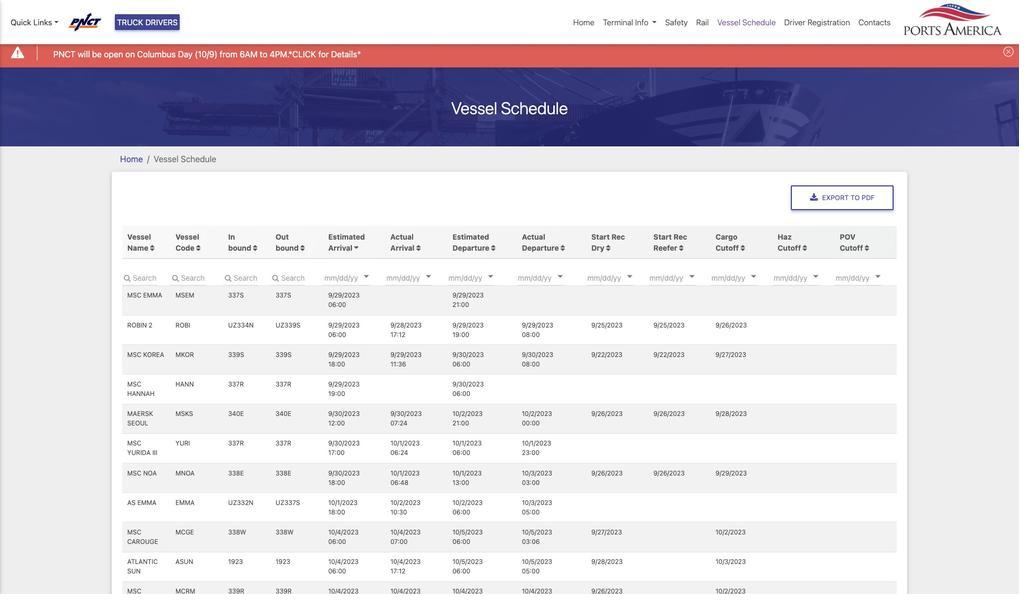 Task type: describe. For each thing, give the bounding box(es) containing it.
6am
[[240, 49, 258, 59]]

msc for msc korea
[[127, 351, 142, 359]]

10/1/2023 06:00
[[453, 440, 482, 457]]

2 9/25/2023 from the left
[[654, 322, 685, 329]]

to
[[851, 194, 861, 202]]

pov
[[840, 232, 856, 241]]

1 339s from the left
[[228, 351, 244, 359]]

be
[[92, 49, 102, 59]]

code
[[176, 243, 195, 252]]

10:30
[[391, 509, 407, 517]]

asun
[[176, 559, 193, 566]]

17:00
[[329, 450, 345, 457]]

03:06
[[522, 538, 540, 546]]

actual arrival
[[391, 232, 415, 252]]

sun
[[127, 568, 141, 576]]

start for reefer
[[654, 232, 672, 241]]

vessel schedule link
[[714, 12, 781, 32]]

11:36
[[391, 361, 406, 369]]

10/1/2023 06:48
[[391, 470, 420, 487]]

rail link
[[693, 12, 714, 32]]

9/29/2023 06:00 for 337s
[[329, 292, 360, 309]]

9/29/2023 06:00 for uz339s
[[329, 322, 360, 339]]

robin 2
[[127, 322, 153, 329]]

0 horizontal spatial home link
[[120, 154, 143, 164]]

atlantic sun
[[127, 559, 158, 576]]

vessel name
[[127, 232, 151, 252]]

21:00 for 9/29/2023 21:00
[[453, 301, 469, 309]]

10/3/2023 03:00
[[522, 470, 553, 487]]

9/30/2023 18:00
[[329, 470, 360, 487]]

0 horizontal spatial home
[[120, 154, 143, 164]]

start for dry
[[592, 232, 610, 241]]

2 340e from the left
[[276, 410, 292, 418]]

9/29/2023 08:00
[[522, 322, 554, 339]]

05:00 for 10/3/2023 05:00
[[522, 509, 540, 517]]

export to pdf link
[[792, 185, 894, 210]]

1 338w from the left
[[228, 529, 246, 537]]

start rec reefer
[[654, 232, 688, 252]]

1 1923 from the left
[[228, 559, 243, 566]]

from
[[220, 49, 238, 59]]

9/29/2023 11:36
[[391, 351, 422, 369]]

10/3/2023 05:00
[[522, 499, 553, 517]]

10/4/2023 07:00
[[391, 529, 421, 546]]

0 vertical spatial schedule
[[743, 17, 776, 27]]

as emma
[[127, 499, 157, 507]]

2 vertical spatial 9/28/2023
[[592, 559, 623, 566]]

rec for start rec dry
[[612, 232, 626, 241]]

2 338w from the left
[[276, 529, 294, 537]]

carouge
[[127, 538, 158, 546]]

mkor
[[176, 351, 194, 359]]

out
[[276, 232, 289, 241]]

hannah
[[127, 390, 155, 398]]

pdf
[[862, 194, 875, 202]]

links
[[33, 17, 52, 27]]

uz332n
[[228, 499, 254, 507]]

msc korea
[[127, 351, 164, 359]]

10/3/2023 for 05:00
[[522, 499, 553, 507]]

emma down mnoa
[[176, 499, 195, 507]]

open calendar image for 5th mm/dd/yy field from right
[[628, 276, 633, 278]]

10/1/2023 for 18:00
[[329, 499, 358, 507]]

msem
[[176, 292, 195, 300]]

10/1/2023 for 23:00
[[522, 440, 552, 448]]

msc for msc yurida iii
[[127, 440, 142, 448]]

18:00 for 10/1/2023 18:00
[[329, 509, 345, 517]]

driver registration
[[785, 17, 851, 27]]

estimated departure
[[453, 232, 490, 252]]

10/3/2023 for 03:00
[[522, 470, 553, 478]]

name
[[127, 243, 148, 252]]

registration
[[808, 17, 851, 27]]

open calendar image for seventh mm/dd/yy field
[[752, 276, 757, 278]]

quick
[[11, 17, 31, 27]]

1 340e from the left
[[228, 410, 244, 418]]

2 mm/dd/yy field from the left
[[386, 270, 449, 286]]

driver registration link
[[781, 12, 855, 32]]

pnct will be open on columbus day (10/9) from 6am to 4pm.*click for details*
[[53, 49, 361, 59]]

truck drivers
[[117, 17, 178, 27]]

2 9/22/2023 from the left
[[654, 351, 685, 359]]

departure for estimated
[[453, 243, 490, 252]]

vessel code
[[176, 232, 199, 252]]

18:00 for 9/30/2023 18:00
[[329, 479, 345, 487]]

msc for msc noa
[[127, 470, 142, 478]]

3 mm/dd/yy field from the left
[[448, 270, 511, 286]]

in
[[228, 232, 235, 241]]

msc yurida iii
[[127, 440, 158, 457]]

21:00 for 10/2/2023 21:00
[[453, 420, 469, 428]]

10/2/2023 21:00
[[453, 410, 483, 428]]

08:00 for 9/29/2023 08:00
[[522, 331, 540, 339]]

drivers
[[145, 17, 178, 27]]

06:24
[[391, 450, 408, 457]]

2 339s from the left
[[276, 351, 292, 359]]

cargo cutoff
[[716, 232, 739, 252]]

estimated for arrival
[[329, 232, 365, 241]]

uz339s
[[276, 322, 301, 329]]

quick links
[[11, 17, 52, 27]]

10/5/2023 05:00
[[522, 559, 553, 576]]

4pm.*click
[[270, 49, 316, 59]]

bound for out
[[276, 243, 299, 252]]

uz334n
[[228, 322, 254, 329]]

actual for actual departure
[[522, 232, 546, 241]]

0 horizontal spatial 19:00
[[329, 390, 345, 398]]

msc carouge
[[127, 529, 158, 546]]

export
[[823, 194, 849, 202]]

iii
[[152, 450, 158, 457]]

7 mm/dd/yy field from the left
[[711, 270, 774, 286]]

1 337s from the left
[[228, 292, 244, 300]]

10/4/2023 06:00 for 17:12
[[329, 559, 359, 576]]

10/1/2023 06:24
[[391, 440, 420, 457]]

10/2/2023 00:00
[[522, 410, 553, 428]]

10/2/2023 10:30
[[391, 499, 421, 517]]

arrival for estimated arrival
[[329, 243, 353, 252]]

2 1923 from the left
[[276, 559, 291, 566]]

download image
[[811, 194, 819, 202]]

open calendar image for 2nd mm/dd/yy field from the left
[[426, 276, 432, 278]]

10/1/2023 for 06:24
[[391, 440, 420, 448]]

0 vertical spatial 9/28/2023
[[391, 322, 422, 329]]

9/30/2023 07:24
[[391, 410, 422, 428]]

pnct will be open on columbus day (10/9) from 6am to 4pm.*click for details* alert
[[0, 39, 1020, 67]]

safety
[[666, 17, 688, 27]]

9/29/2023 21:00
[[453, 292, 484, 309]]

06:48
[[391, 479, 409, 487]]

1 vertical spatial 9/27/2023
[[592, 529, 623, 537]]

9/30/2023 17:00
[[329, 440, 360, 457]]

noa
[[143, 470, 157, 478]]

0 vertical spatial 19:00
[[453, 331, 470, 339]]

2 337s from the left
[[276, 292, 291, 300]]

0 vertical spatial 9/29/2023 19:00
[[453, 322, 484, 339]]

12:00
[[329, 420, 345, 428]]

msc for msc carouge
[[127, 529, 142, 537]]

msc for msc emma
[[127, 292, 142, 300]]

07:00
[[391, 538, 408, 546]]

contacts
[[859, 17, 891, 27]]

9 mm/dd/yy field from the left
[[835, 270, 899, 286]]

details*
[[331, 49, 361, 59]]

quick links link
[[11, 16, 58, 28]]

10/1/2023 23:00
[[522, 440, 552, 457]]

estimated for departure
[[453, 232, 490, 241]]

atlantic
[[127, 559, 158, 566]]

day
[[178, 49, 193, 59]]

emma for msc emma
[[143, 292, 162, 300]]

2 vertical spatial 10/3/2023
[[716, 559, 746, 566]]



Task type: vqa. For each thing, say whether or not it's contained in the screenshot.
(10/9)
yes



Task type: locate. For each thing, give the bounding box(es) containing it.
0 vertical spatial 9/27/2023
[[716, 351, 747, 359]]

1 horizontal spatial 9/27/2023
[[716, 351, 747, 359]]

05:00 up the 10/5/2023 03:06
[[522, 509, 540, 517]]

None field
[[122, 270, 157, 286], [171, 270, 205, 286], [223, 270, 258, 286], [271, 270, 306, 286], [122, 270, 157, 286], [171, 270, 205, 286], [223, 270, 258, 286], [271, 270, 306, 286]]

1 08:00 from the top
[[522, 331, 540, 339]]

9/26/2023
[[716, 322, 747, 329], [592, 410, 623, 418], [654, 410, 685, 418], [592, 470, 623, 478], [654, 470, 685, 478]]

1 horizontal spatial 338w
[[276, 529, 294, 537]]

337s up uz339s
[[276, 292, 291, 300]]

1 vertical spatial 21:00
[[453, 420, 469, 428]]

00:00
[[522, 420, 540, 428]]

4 open calendar image from the left
[[814, 276, 819, 278]]

1 horizontal spatial 19:00
[[453, 331, 470, 339]]

8 mm/dd/yy field from the left
[[773, 270, 837, 286]]

1 9/25/2023 from the left
[[592, 322, 623, 329]]

3 cutoff from the left
[[840, 243, 864, 252]]

2 08:00 from the top
[[522, 361, 540, 369]]

bound down out
[[276, 243, 299, 252]]

18:00 inside 10/1/2023 18:00
[[329, 509, 345, 517]]

cutoff
[[716, 243, 739, 252], [778, 243, 802, 252], [840, 243, 864, 252]]

10/5/2023 06:00
[[453, 529, 483, 546], [453, 559, 483, 576]]

in bound
[[228, 232, 253, 252]]

1 10/5/2023 06:00 from the top
[[453, 529, 483, 546]]

start inside the start rec reefer
[[654, 232, 672, 241]]

9/30/2023 06:00 for 9/29/2023 19:00
[[453, 381, 484, 398]]

17:12 down 07:00
[[391, 568, 406, 576]]

4 msc from the top
[[127, 440, 142, 448]]

1 vertical spatial 17:12
[[391, 568, 406, 576]]

05:00
[[522, 509, 540, 517], [522, 568, 540, 576]]

1 9/30/2023 06:00 from the top
[[453, 351, 484, 369]]

1 horizontal spatial 9/29/2023 19:00
[[453, 322, 484, 339]]

9/30/2023 06:00 for 9/29/2023 18:00
[[453, 351, 484, 369]]

0 horizontal spatial 9/25/2023
[[592, 322, 623, 329]]

2 msc from the top
[[127, 351, 142, 359]]

1 horizontal spatial home
[[574, 17, 595, 27]]

1 vertical spatial 08:00
[[522, 361, 540, 369]]

0 horizontal spatial 337s
[[228, 292, 244, 300]]

mm/dd/yy field down estimated arrival on the left
[[324, 270, 387, 286]]

1 vertical spatial home link
[[120, 154, 143, 164]]

estimated
[[329, 232, 365, 241], [453, 232, 490, 241]]

home
[[574, 17, 595, 27], [120, 154, 143, 164]]

2 departure from the left
[[522, 243, 559, 252]]

1 horizontal spatial departure
[[522, 243, 559, 252]]

cutoff down cargo
[[716, 243, 739, 252]]

cargo
[[716, 232, 738, 241]]

1 vertical spatial vessel schedule
[[452, 98, 568, 118]]

emma for as emma
[[137, 499, 157, 507]]

schedule
[[743, 17, 776, 27], [501, 98, 568, 118], [181, 154, 216, 164]]

0 horizontal spatial 338e
[[228, 470, 244, 478]]

05:00 down 03:06
[[522, 568, 540, 576]]

cutoff for cargo
[[716, 243, 739, 252]]

robi
[[176, 322, 191, 329]]

10/1/2023 up 06:48
[[391, 470, 420, 478]]

1 rec from the left
[[612, 232, 626, 241]]

338w down uz337s
[[276, 529, 294, 537]]

estimated inside estimated departure
[[453, 232, 490, 241]]

08:00 inside 9/30/2023 08:00
[[522, 361, 540, 369]]

3 open calendar image from the left
[[628, 276, 633, 278]]

1 horizontal spatial rec
[[674, 232, 688, 241]]

rec left the start rec reefer
[[612, 232, 626, 241]]

msc up yurida
[[127, 440, 142, 448]]

1 vertical spatial 10/4/2023 06:00
[[329, 559, 359, 576]]

0 horizontal spatial bound
[[228, 243, 251, 252]]

msc left 'korea'
[[127, 351, 142, 359]]

1 10/4/2023 06:00 from the top
[[329, 529, 359, 546]]

1 bound from the left
[[228, 243, 251, 252]]

close image
[[1004, 47, 1015, 57]]

cutoff down pov
[[840, 243, 864, 252]]

10/1/2023 up 23:00
[[522, 440, 552, 448]]

rec for start rec reefer
[[674, 232, 688, 241]]

0 vertical spatial vessel schedule
[[718, 17, 776, 27]]

cutoff down haz
[[778, 243, 802, 252]]

msc left noa
[[127, 470, 142, 478]]

1 17:12 from the top
[[391, 331, 406, 339]]

06:00
[[329, 301, 346, 309], [329, 331, 346, 339], [453, 361, 471, 369], [453, 390, 471, 398], [453, 450, 471, 457], [453, 509, 471, 517], [329, 538, 346, 546], [453, 538, 471, 546], [329, 568, 346, 576], [453, 568, 471, 576]]

2 vertical spatial schedule
[[181, 154, 216, 164]]

0 horizontal spatial start
[[592, 232, 610, 241]]

23:00
[[522, 450, 540, 457]]

emma right as
[[137, 499, 157, 507]]

5 msc from the top
[[127, 470, 142, 478]]

2 9/29/2023 06:00 from the top
[[329, 322, 360, 339]]

1 vertical spatial 9/28/2023
[[716, 410, 747, 418]]

0 horizontal spatial 338w
[[228, 529, 246, 537]]

open calendar image for 3rd mm/dd/yy field from the left
[[489, 276, 494, 278]]

1 horizontal spatial 9/22/2023
[[654, 351, 685, 359]]

10/1/2023 up 06:24
[[391, 440, 420, 448]]

rec inside the start rec reefer
[[674, 232, 688, 241]]

mm/dd/yy field up 9/29/2023 21:00 on the left of page
[[448, 270, 511, 286]]

2 horizontal spatial 9/28/2023
[[716, 410, 747, 418]]

seoul
[[127, 420, 148, 428]]

10/2/2023 for 21:00
[[453, 410, 483, 418]]

1 horizontal spatial 9/28/2023
[[592, 559, 623, 566]]

1 vertical spatial 9/30/2023 06:00
[[453, 381, 484, 398]]

339s down uz339s
[[276, 351, 292, 359]]

1 vertical spatial 9/29/2023 06:00
[[329, 322, 360, 339]]

1 horizontal spatial vessel schedule
[[452, 98, 568, 118]]

3 msc from the top
[[127, 381, 142, 389]]

06:00 inside 10/2/2023 06:00
[[453, 509, 471, 517]]

open calendar image
[[364, 276, 369, 278], [558, 276, 563, 278], [690, 276, 695, 278], [814, 276, 819, 278], [876, 276, 881, 278]]

9/30/2023 08:00
[[522, 351, 554, 369]]

2 horizontal spatial cutoff
[[840, 243, 864, 252]]

2 17:12 from the top
[[391, 568, 406, 576]]

bound down in
[[228, 243, 251, 252]]

9/28/2023
[[391, 322, 422, 329], [716, 410, 747, 418], [592, 559, 623, 566]]

0 vertical spatial 08:00
[[522, 331, 540, 339]]

arrival inside estimated arrival
[[329, 243, 353, 252]]

17:12 for 10/4/2023 17:12
[[391, 568, 406, 576]]

msc up the robin
[[127, 292, 142, 300]]

1 338e from the left
[[228, 470, 244, 478]]

1 horizontal spatial 340e
[[276, 410, 292, 418]]

08:00 down 9/29/2023 08:00
[[522, 361, 540, 369]]

2 05:00 from the top
[[522, 568, 540, 576]]

339s
[[228, 351, 244, 359], [276, 351, 292, 359]]

0 horizontal spatial vessel schedule
[[154, 154, 216, 164]]

1 horizontal spatial home link
[[570, 12, 599, 32]]

2 horizontal spatial schedule
[[743, 17, 776, 27]]

mm/dd/yy field down actual arrival at the left top
[[386, 270, 449, 286]]

vessel
[[718, 17, 741, 27], [452, 98, 498, 118], [154, 154, 179, 164], [127, 232, 151, 241], [176, 232, 199, 241]]

3 open calendar image from the left
[[690, 276, 695, 278]]

pnct will be open on columbus day (10/9) from 6am to 4pm.*click for details* link
[[53, 48, 361, 60]]

1 horizontal spatial 9/25/2023
[[654, 322, 685, 329]]

17:12 inside 10/4/2023 17:12
[[391, 568, 406, 576]]

0 vertical spatial 18:00
[[329, 361, 345, 369]]

1 arrival from the left
[[329, 243, 353, 252]]

10/2/2023 for 00:00
[[522, 410, 553, 418]]

0 horizontal spatial 9/29/2023 19:00
[[329, 381, 360, 398]]

0 vertical spatial 10/5/2023 06:00
[[453, 529, 483, 546]]

2 open calendar image from the left
[[489, 276, 494, 278]]

0 vertical spatial 9/30/2023 06:00
[[453, 351, 484, 369]]

as
[[127, 499, 136, 507]]

4 mm/dd/yy field from the left
[[517, 270, 581, 286]]

1 cutoff from the left
[[716, 243, 739, 252]]

1 horizontal spatial bound
[[276, 243, 299, 252]]

1 9/22/2023 from the left
[[592, 351, 623, 359]]

start inside start rec dry
[[592, 232, 610, 241]]

rail
[[697, 17, 709, 27]]

msc inside msc yurida iii
[[127, 440, 142, 448]]

1 vertical spatial 10/3/2023
[[522, 499, 553, 507]]

18:00 for 9/29/2023 18:00
[[329, 361, 345, 369]]

open calendar image
[[426, 276, 432, 278], [489, 276, 494, 278], [628, 276, 633, 278], [752, 276, 757, 278]]

1 horizontal spatial 338e
[[276, 470, 292, 478]]

10/2/2023 06:00
[[453, 499, 483, 517]]

17:12 for 9/28/2023 17:12
[[391, 331, 406, 339]]

0 horizontal spatial 9/22/2023
[[592, 351, 623, 359]]

0 horizontal spatial 9/27/2023
[[592, 529, 623, 537]]

6 mm/dd/yy field from the left
[[649, 270, 712, 286]]

0 horizontal spatial estimated
[[329, 232, 365, 241]]

yuri
[[176, 440, 190, 448]]

reefer
[[654, 243, 678, 252]]

bound for in
[[228, 243, 251, 252]]

08:00 inside 9/29/2023 08:00
[[522, 331, 540, 339]]

0 horizontal spatial actual
[[391, 232, 414, 241]]

1 21:00 from the top
[[453, 301, 469, 309]]

2 arrival from the left
[[391, 243, 415, 252]]

339s down uz334n
[[228, 351, 244, 359]]

10/1/2023 13:00
[[453, 470, 482, 487]]

3 18:00 from the top
[[329, 509, 345, 517]]

msc for msc hannah
[[127, 381, 142, 389]]

start rec dry
[[592, 232, 626, 252]]

08:00 up 9/30/2023 08:00
[[522, 331, 540, 339]]

mm/dd/yy field down dry
[[587, 270, 650, 286]]

10/4/2023 06:00 for 07:00
[[329, 529, 359, 546]]

2 cutoff from the left
[[778, 243, 802, 252]]

337s
[[228, 292, 244, 300], [276, 292, 291, 300]]

10/1/2023 for 06:00
[[453, 440, 482, 448]]

5 open calendar image from the left
[[876, 276, 881, 278]]

1 horizontal spatial 1923
[[276, 559, 291, 566]]

0 vertical spatial 10/3/2023
[[522, 470, 553, 478]]

0 vertical spatial 10/4/2023 06:00
[[329, 529, 359, 546]]

10/1/2023 down 9/30/2023 18:00
[[329, 499, 358, 507]]

1923
[[228, 559, 243, 566], [276, 559, 291, 566]]

0 horizontal spatial schedule
[[181, 154, 216, 164]]

pov cutoff
[[840, 232, 864, 252]]

338w down uz332n at the bottom
[[228, 529, 246, 537]]

emma up 2
[[143, 292, 162, 300]]

hann
[[176, 381, 194, 389]]

msc noa
[[127, 470, 157, 478]]

msc inside the msc hannah
[[127, 381, 142, 389]]

bound inside out bound
[[276, 243, 299, 252]]

will
[[78, 49, 90, 59]]

arrival for actual arrival
[[391, 243, 415, 252]]

cutoff for haz
[[778, 243, 802, 252]]

10/1/2023 down 10/2/2023 21:00
[[453, 440, 482, 448]]

bound
[[228, 243, 251, 252], [276, 243, 299, 252]]

departure
[[453, 243, 490, 252], [522, 243, 559, 252]]

2 338e from the left
[[276, 470, 292, 478]]

0 horizontal spatial departure
[[453, 243, 490, 252]]

1 vertical spatial 05:00
[[522, 568, 540, 576]]

0 vertical spatial 21:00
[[453, 301, 469, 309]]

2 vertical spatial vessel schedule
[[154, 154, 216, 164]]

10/2/2023 for 10:30
[[391, 499, 421, 507]]

10/2/2023 for 06:00
[[453, 499, 483, 507]]

msks
[[176, 410, 193, 418]]

9/29/2023
[[329, 292, 360, 300], [453, 292, 484, 300], [329, 322, 360, 329], [453, 322, 484, 329], [522, 322, 554, 329], [329, 351, 360, 359], [391, 351, 422, 359], [329, 381, 360, 389], [716, 470, 747, 478]]

cutoff for pov
[[840, 243, 864, 252]]

6 msc from the top
[[127, 529, 142, 537]]

2 horizontal spatial vessel schedule
[[718, 17, 776, 27]]

0 horizontal spatial arrival
[[329, 243, 353, 252]]

1 18:00 from the top
[[329, 361, 345, 369]]

2 start from the left
[[654, 232, 672, 241]]

1 horizontal spatial 337s
[[276, 292, 291, 300]]

1 vertical spatial schedule
[[501, 98, 568, 118]]

start
[[592, 232, 610, 241], [654, 232, 672, 241]]

bound inside in bound
[[228, 243, 251, 252]]

2 21:00 from the top
[[453, 420, 469, 428]]

for
[[319, 49, 329, 59]]

07:24
[[391, 420, 408, 428]]

1 vertical spatial 19:00
[[329, 390, 345, 398]]

2 rec from the left
[[674, 232, 688, 241]]

actual departure
[[522, 232, 559, 252]]

10/2/2023
[[453, 410, 483, 418], [522, 410, 553, 418], [391, 499, 421, 507], [453, 499, 483, 507], [716, 529, 746, 537]]

rec inside start rec dry
[[612, 232, 626, 241]]

18:00 inside the 9/29/2023 18:00
[[329, 361, 345, 369]]

1 vertical spatial 10/5/2023 06:00
[[453, 559, 483, 576]]

1 mm/dd/yy field from the left
[[324, 270, 387, 286]]

2 actual from the left
[[522, 232, 546, 241]]

rec up reefer
[[674, 232, 688, 241]]

1 vertical spatial 9/29/2023 19:00
[[329, 381, 360, 398]]

start up dry
[[592, 232, 610, 241]]

1 open calendar image from the left
[[426, 276, 432, 278]]

haz cutoff
[[778, 232, 802, 252]]

mnoa
[[176, 470, 195, 478]]

10/1/2023 for 06:48
[[391, 470, 420, 478]]

0 vertical spatial 17:12
[[391, 331, 406, 339]]

terminal info link
[[599, 12, 661, 32]]

1 departure from the left
[[453, 243, 490, 252]]

actual inside actual departure
[[522, 232, 546, 241]]

10/5/2023 06:00 for 10/4/2023 17:12
[[453, 559, 483, 576]]

rec
[[612, 232, 626, 241], [674, 232, 688, 241]]

10/1/2023 for 13:00
[[453, 470, 482, 478]]

338e up uz337s
[[276, 470, 292, 478]]

2 10/4/2023 06:00 from the top
[[329, 559, 359, 576]]

0 horizontal spatial rec
[[612, 232, 626, 241]]

1 vertical spatial 18:00
[[329, 479, 345, 487]]

338e up uz332n at the bottom
[[228, 470, 244, 478]]

mm/dd/yy field down actual departure
[[517, 270, 581, 286]]

terminal
[[603, 17, 634, 27]]

departure for actual
[[522, 243, 559, 252]]

21:00 inside 10/2/2023 21:00
[[453, 420, 469, 428]]

2 9/30/2023 06:00 from the top
[[453, 381, 484, 398]]

0 vertical spatial home link
[[570, 12, 599, 32]]

1 horizontal spatial start
[[654, 232, 672, 241]]

actual inside actual arrival
[[391, 232, 414, 241]]

1 horizontal spatial actual
[[522, 232, 546, 241]]

0 horizontal spatial 9/28/2023
[[391, 322, 422, 329]]

(10/9)
[[195, 49, 218, 59]]

1 horizontal spatial cutoff
[[778, 243, 802, 252]]

2 open calendar image from the left
[[558, 276, 563, 278]]

1 horizontal spatial estimated
[[453, 232, 490, 241]]

1 vertical spatial home
[[120, 154, 143, 164]]

0 horizontal spatial 339s
[[228, 351, 244, 359]]

safety link
[[661, 12, 693, 32]]

13:00
[[453, 479, 470, 487]]

actual
[[391, 232, 414, 241], [522, 232, 546, 241]]

0 vertical spatial home
[[574, 17, 595, 27]]

05:00 inside the "10/5/2023 05:00"
[[522, 568, 540, 576]]

mm/dd/yy field down haz cutoff at the top right of the page
[[773, 270, 837, 286]]

actual for actual arrival
[[391, 232, 414, 241]]

2 vertical spatial 18:00
[[329, 509, 345, 517]]

10/4/2023 17:12
[[391, 559, 421, 576]]

17:12
[[391, 331, 406, 339], [391, 568, 406, 576]]

msc up carouge
[[127, 529, 142, 537]]

truck
[[117, 17, 143, 27]]

21:00 inside 9/29/2023 21:00
[[453, 301, 469, 309]]

5 mm/dd/yy field from the left
[[587, 270, 650, 286]]

2 18:00 from the top
[[329, 479, 345, 487]]

1 actual from the left
[[391, 232, 414, 241]]

337s up uz334n
[[228, 292, 244, 300]]

05:00 for 10/5/2023 05:00
[[522, 568, 540, 576]]

to
[[260, 49, 268, 59]]

uz337s
[[276, 499, 300, 507]]

9/29/2023 19:00 down 9/29/2023 21:00 on the left of page
[[453, 322, 484, 339]]

06:00 inside 10/1/2023 06:00
[[453, 450, 471, 457]]

1 open calendar image from the left
[[364, 276, 369, 278]]

4 open calendar image from the left
[[752, 276, 757, 278]]

10/4/2023
[[329, 529, 359, 537], [391, 529, 421, 537], [329, 559, 359, 566], [391, 559, 421, 566]]

msc emma
[[127, 292, 162, 300]]

1 msc from the top
[[127, 292, 142, 300]]

maersk seoul
[[127, 410, 153, 428]]

9/27/2023
[[716, 351, 747, 359], [592, 529, 623, 537]]

0 horizontal spatial 340e
[[228, 410, 244, 418]]

0 vertical spatial 05:00
[[522, 509, 540, 517]]

10/1/2023 up "13:00" at bottom left
[[453, 470, 482, 478]]

1 start from the left
[[592, 232, 610, 241]]

open
[[104, 49, 123, 59]]

19:00 down 9/29/2023 21:00 on the left of page
[[453, 331, 470, 339]]

9/29/2023 19:00 down the 9/29/2023 18:00
[[329, 381, 360, 398]]

19:00 up '9/30/2023 12:00'
[[329, 390, 345, 398]]

1 horizontal spatial 339s
[[276, 351, 292, 359]]

mm/dd/yy field down pov cutoff
[[835, 270, 899, 286]]

on
[[125, 49, 135, 59]]

19:00
[[453, 331, 470, 339], [329, 390, 345, 398]]

mcge
[[176, 529, 194, 537]]

0 horizontal spatial 1923
[[228, 559, 243, 566]]

05:00 inside 10/3/2023 05:00
[[522, 509, 540, 517]]

start up reefer
[[654, 232, 672, 241]]

2 bound from the left
[[276, 243, 299, 252]]

robin
[[127, 322, 147, 329]]

1 05:00 from the top
[[522, 509, 540, 517]]

17:12 up 9/29/2023 11:36
[[391, 331, 406, 339]]

08:00 for 9/30/2023 08:00
[[522, 361, 540, 369]]

0 horizontal spatial cutoff
[[716, 243, 739, 252]]

9/29/2023 18:00
[[329, 351, 360, 369]]

mm/dd/yy field down cargo cutoff
[[711, 270, 774, 286]]

17:12 inside 9/28/2023 17:12
[[391, 331, 406, 339]]

1 9/29/2023 06:00 from the top
[[329, 292, 360, 309]]

mm/dd/yy field down reefer
[[649, 270, 712, 286]]

18:00 inside 9/30/2023 18:00
[[329, 479, 345, 487]]

0 vertical spatial 9/29/2023 06:00
[[329, 292, 360, 309]]

mm/dd/yy field
[[324, 270, 387, 286], [386, 270, 449, 286], [448, 270, 511, 286], [517, 270, 581, 286], [587, 270, 650, 286], [649, 270, 712, 286], [711, 270, 774, 286], [773, 270, 837, 286], [835, 270, 899, 286]]

columbus
[[137, 49, 176, 59]]

2 estimated from the left
[[453, 232, 490, 241]]

pnct
[[53, 49, 76, 59]]

1 horizontal spatial arrival
[[391, 243, 415, 252]]

9/30/2023
[[453, 351, 484, 359], [522, 351, 554, 359], [453, 381, 484, 389], [329, 410, 360, 418], [391, 410, 422, 418], [329, 440, 360, 448], [329, 470, 360, 478]]

haz
[[778, 232, 792, 241]]

1 estimated from the left
[[329, 232, 365, 241]]

msc up hannah in the bottom left of the page
[[127, 381, 142, 389]]

msc inside msc carouge
[[127, 529, 142, 537]]

10/5/2023 06:00 for 10/4/2023 07:00
[[453, 529, 483, 546]]

1 horizontal spatial schedule
[[501, 98, 568, 118]]

2 10/5/2023 06:00 from the top
[[453, 559, 483, 576]]

21:00
[[453, 301, 469, 309], [453, 420, 469, 428]]



